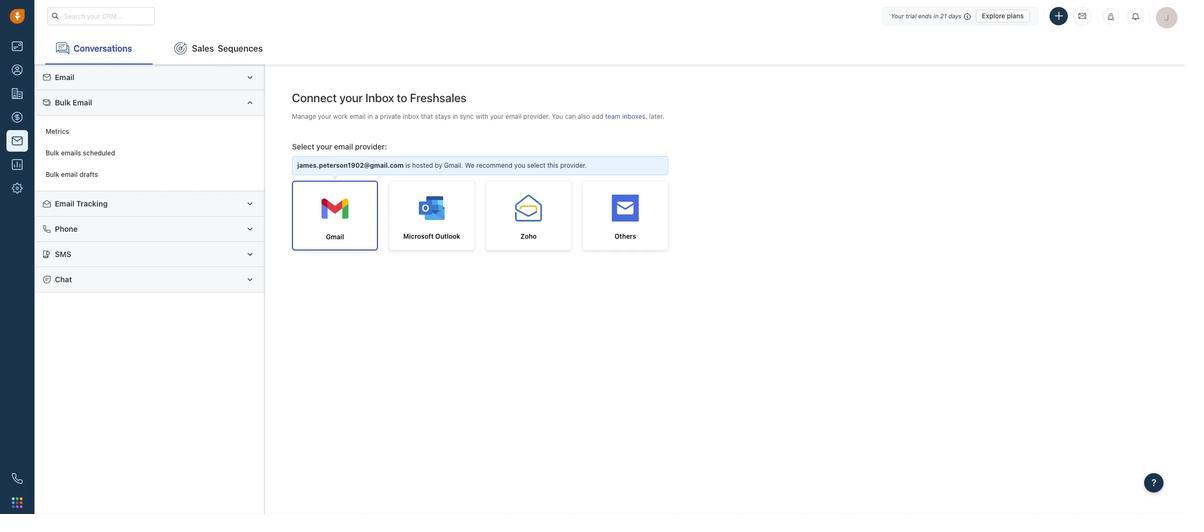 Task type: vqa. For each thing, say whether or not it's contained in the screenshot.
is
yes



Task type: describe. For each thing, give the bounding box(es) containing it.
also
[[578, 112, 590, 120]]

email tracking
[[55, 199, 108, 208]]

email image
[[1079, 11, 1087, 21]]

microsoft
[[403, 233, 434, 241]]

with
[[476, 112, 489, 120]]

microsoft outlook
[[403, 233, 461, 241]]

your
[[892, 12, 904, 19]]

gmail
[[326, 233, 344, 241]]

bulk email drafts link
[[40, 164, 259, 186]]

to
[[397, 91, 408, 105]]

sales
[[192, 43, 214, 53]]

explore
[[982, 12, 1006, 20]]

tracking
[[76, 199, 108, 208]]

bulk emails scheduled
[[46, 149, 115, 157]]

stays
[[435, 112, 451, 120]]

your for email
[[318, 112, 332, 120]]

zoho link
[[486, 181, 572, 251]]

inboxes.
[[623, 112, 648, 120]]

phone element
[[6, 468, 28, 490]]

manage your work email in a private inbox that stays in sync with your email provider. you can also add team inboxes. later.
[[292, 112, 665, 120]]

you
[[552, 112, 563, 120]]

email for email
[[55, 73, 74, 82]]

provider:
[[355, 142, 387, 151]]

outlook
[[436, 233, 461, 241]]

james.peterson1902@gmail.com
[[298, 162, 404, 170]]

21
[[941, 12, 947, 19]]

inbox
[[366, 91, 394, 105]]

by
[[435, 162, 442, 170]]

select
[[527, 162, 546, 170]]

add
[[592, 112, 604, 120]]

hosted
[[412, 162, 433, 170]]

others link
[[583, 181, 669, 251]]

work
[[333, 112, 348, 120]]

sales sequences link
[[164, 32, 274, 65]]

others
[[615, 233, 636, 241]]

1 vertical spatial email
[[73, 98, 92, 107]]

team inboxes. link
[[606, 112, 650, 120]]

tab list containing conversations
[[34, 32, 1186, 65]]

we
[[465, 162, 475, 170]]

zoho
[[521, 233, 537, 241]]

select your email provider:
[[292, 142, 387, 151]]

james.peterson1902@gmail.com is hosted by gmail. we recommend you select this provider.
[[298, 162, 587, 170]]

plans
[[1008, 12, 1024, 20]]

email right with
[[506, 112, 522, 120]]

inbox
[[403, 112, 419, 120]]

Search your CRM... text field
[[47, 7, 155, 25]]

your for to
[[340, 91, 363, 105]]

bulk for bulk email drafts
[[46, 171, 59, 179]]

scheduled
[[83, 149, 115, 157]]

0 horizontal spatial in
[[368, 112, 373, 120]]

bulk for bulk emails scheduled
[[46, 149, 59, 157]]

bulk for bulk email
[[55, 98, 71, 107]]



Task type: locate. For each thing, give the bounding box(es) containing it.
email left drafts
[[61, 171, 78, 179]]

sms
[[55, 250, 71, 259]]

0 horizontal spatial provider.
[[524, 112, 550, 120]]

email right work
[[350, 112, 366, 120]]

your for provider:
[[317, 142, 332, 151]]

is
[[406, 162, 411, 170]]

2 vertical spatial bulk
[[46, 171, 59, 179]]

metrics
[[46, 128, 69, 136]]

freshworks switcher image
[[12, 498, 23, 508]]

bulk email drafts
[[46, 171, 98, 179]]

private
[[380, 112, 401, 120]]

1 horizontal spatial provider.
[[561, 162, 587, 170]]

sync
[[460, 112, 474, 120]]

provider. right this at left
[[561, 162, 587, 170]]

0 vertical spatial provider.
[[524, 112, 550, 120]]

tab list
[[34, 32, 1186, 65]]

bulk left the emails
[[46, 149, 59, 157]]

your left work
[[318, 112, 332, 120]]

microsoft outlook link
[[389, 181, 475, 251]]

in left sync
[[453, 112, 458, 120]]

your
[[340, 91, 363, 105], [318, 112, 332, 120], [490, 112, 504, 120], [317, 142, 332, 151]]

ends
[[919, 12, 932, 19]]

later.
[[650, 112, 665, 120]]

phone image
[[12, 473, 23, 484]]

email up phone on the top left of the page
[[55, 199, 74, 208]]

select
[[292, 142, 315, 151]]

provider. left you
[[524, 112, 550, 120]]

bulk emails scheduled link
[[40, 143, 259, 164]]

conversations
[[74, 43, 132, 53]]

team
[[606, 112, 621, 120]]

gmail.
[[444, 162, 463, 170]]

sequences
[[218, 43, 263, 53]]

this
[[548, 162, 559, 170]]

freshsales
[[410, 91, 467, 105]]

bulk email
[[55, 98, 92, 107]]

0 vertical spatial email
[[55, 73, 74, 82]]

provider.
[[524, 112, 550, 120], [561, 162, 587, 170]]

your trial ends in 21 days
[[892, 12, 962, 19]]

2 vertical spatial email
[[55, 199, 74, 208]]

in
[[934, 12, 939, 19], [368, 112, 373, 120], [453, 112, 458, 120]]

email up bulk email on the left of the page
[[55, 73, 74, 82]]

you
[[515, 162, 526, 170]]

your right select on the left top of the page
[[317, 142, 332, 151]]

manage
[[292, 112, 316, 120]]

bulk down the bulk emails scheduled
[[46, 171, 59, 179]]

email
[[350, 112, 366, 120], [506, 112, 522, 120], [334, 142, 353, 151], [61, 171, 78, 179]]

connect
[[292, 91, 337, 105]]

bulk
[[55, 98, 71, 107], [46, 149, 59, 157], [46, 171, 59, 179]]

email for email tracking
[[55, 199, 74, 208]]

sales sequences
[[192, 43, 263, 53]]

email up the bulk emails scheduled
[[73, 98, 92, 107]]

conversations link
[[45, 32, 153, 65]]

1 vertical spatial provider.
[[561, 162, 587, 170]]

trial
[[906, 12, 917, 19]]

your up work
[[340, 91, 363, 105]]

explore plans
[[982, 12, 1024, 20]]

recommend
[[477, 162, 513, 170]]

1 horizontal spatial in
[[453, 112, 458, 120]]

days
[[949, 12, 962, 19]]

emails
[[61, 149, 81, 157]]

your right with
[[490, 112, 504, 120]]

a
[[375, 112, 378, 120]]

gmail link
[[292, 181, 378, 251]]

drafts
[[79, 171, 98, 179]]

1 vertical spatial bulk
[[46, 149, 59, 157]]

phone
[[55, 224, 78, 233]]

metrics link
[[40, 121, 259, 143]]

can
[[565, 112, 576, 120]]

email
[[55, 73, 74, 82], [73, 98, 92, 107], [55, 199, 74, 208]]

in left 21
[[934, 12, 939, 19]]

explore plans link
[[977, 9, 1030, 22]]

bulk up metrics
[[55, 98, 71, 107]]

in left a
[[368, 112, 373, 120]]

2 horizontal spatial in
[[934, 12, 939, 19]]

chat
[[55, 275, 72, 284]]

0 vertical spatial bulk
[[55, 98, 71, 107]]

that
[[421, 112, 433, 120]]

connect your inbox to freshsales
[[292, 91, 467, 105]]

email up the james.peterson1902@gmail.com
[[334, 142, 353, 151]]



